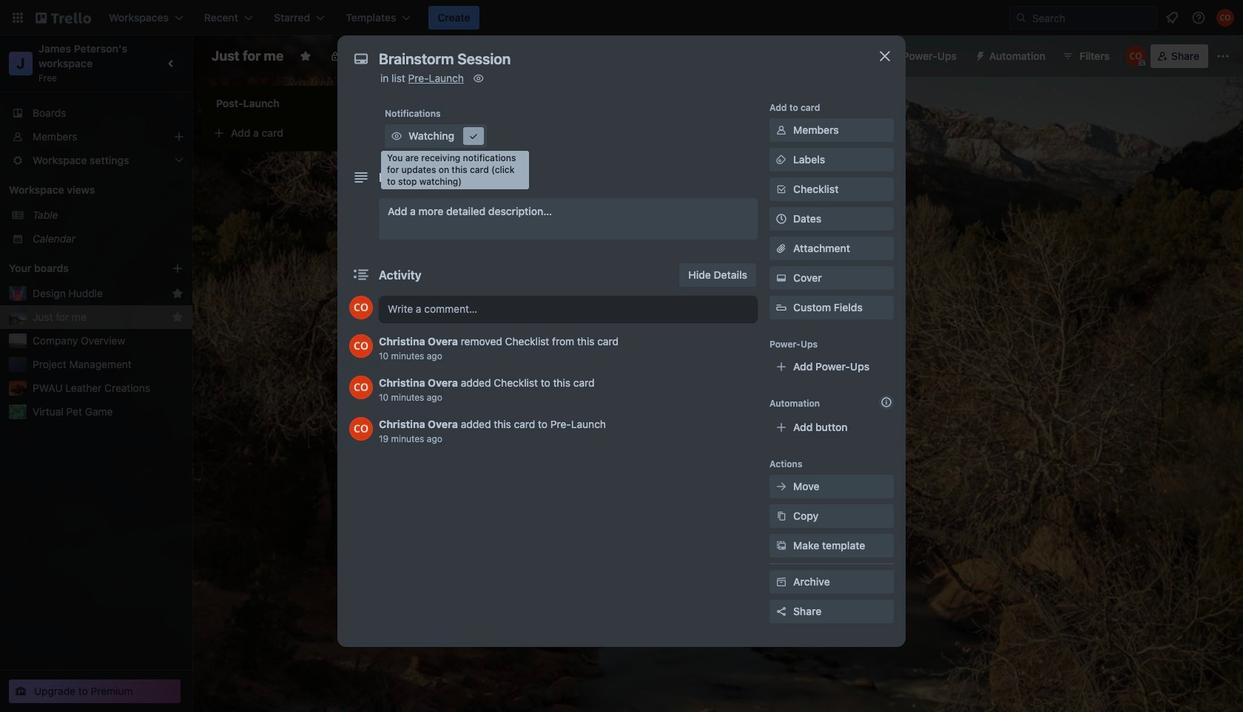 Task type: describe. For each thing, give the bounding box(es) containing it.
2 vertical spatial christina overa (christinaovera) image
[[349, 376, 373, 400]]

primary element
[[0, 0, 1243, 36]]

Search field
[[1027, 7, 1157, 28]]

search image
[[1015, 12, 1027, 24]]

your boards with 6 items element
[[9, 260, 150, 278]]

Board name text field
[[204, 44, 291, 68]]

Write a comment text field
[[379, 296, 758, 323]]

open information menu image
[[1192, 10, 1206, 25]]

3 christina overa (christinaovera) image from the top
[[349, 417, 373, 441]]

1 christina overa (christinaovera) image from the top
[[349, 296, 373, 320]]

1 horizontal spatial christina overa (christinaovera) image
[[1126, 46, 1146, 67]]

0 notifications image
[[1163, 9, 1181, 27]]

star or unstar board image
[[300, 50, 312, 62]]



Task type: locate. For each thing, give the bounding box(es) containing it.
2 vertical spatial christina overa (christinaovera) image
[[349, 417, 373, 441]]

christina overa (christinaovera) image
[[1217, 9, 1235, 27], [1126, 46, 1146, 67], [349, 376, 373, 400]]

2 starred icon image from the top
[[172, 312, 184, 323]]

sm image
[[774, 123, 789, 138], [389, 129, 404, 144], [774, 480, 789, 494], [774, 539, 789, 554]]

1 vertical spatial christina overa (christinaovera) image
[[349, 335, 373, 358]]

0 vertical spatial christina overa (christinaovera) image
[[349, 296, 373, 320]]

close dialog image
[[876, 47, 894, 65]]

1 starred icon image from the top
[[172, 288, 184, 300]]

add board image
[[172, 263, 184, 275]]

0 vertical spatial starred icon image
[[172, 288, 184, 300]]

starred icon image
[[172, 288, 184, 300], [172, 312, 184, 323]]

0 horizontal spatial christina overa (christinaovera) image
[[349, 376, 373, 400]]

christina overa (christinaovera) image
[[349, 296, 373, 320], [349, 335, 373, 358], [349, 417, 373, 441]]

create from template… image
[[379, 127, 391, 139]]

0 vertical spatial christina overa (christinaovera) image
[[1217, 9, 1235, 27]]

2 horizontal spatial christina overa (christinaovera) image
[[1217, 9, 1235, 27]]

customize views image
[[464, 49, 478, 64]]

1 vertical spatial christina overa (christinaovera) image
[[1126, 46, 1146, 67]]

2 christina overa (christinaovera) image from the top
[[349, 335, 373, 358]]

None text field
[[372, 46, 860, 73]]

1 vertical spatial starred icon image
[[172, 312, 184, 323]]

show menu image
[[1216, 49, 1231, 64]]

sm image
[[969, 44, 990, 65], [471, 71, 486, 86], [466, 129, 481, 144], [774, 152, 789, 167], [774, 271, 789, 286], [774, 509, 789, 524], [774, 575, 789, 590]]



Task type: vqa. For each thing, say whether or not it's contained in the screenshot.
first sm image from the top
yes



